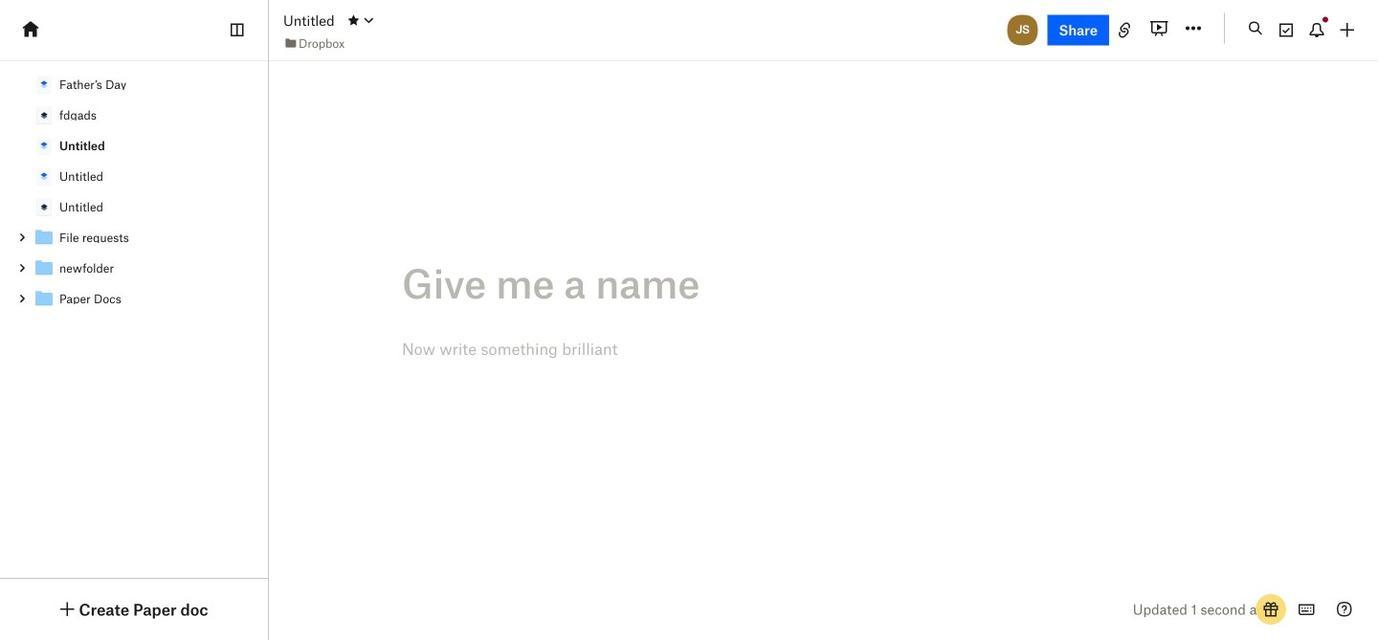 Task type: locate. For each thing, give the bounding box(es) containing it.
1 vertical spatial template content image
[[33, 226, 56, 249]]

1 template content image from the top
[[33, 73, 56, 96]]

2 expand folder image from the top
[[15, 261, 29, 275]]

template content image
[[33, 73, 56, 96], [33, 226, 56, 249], [33, 287, 56, 310]]

heading
[[402, 260, 1082, 306]]

0 vertical spatial expand folder image
[[15, 231, 29, 244]]

1 expand folder image from the top
[[15, 231, 29, 244]]

expand folder image
[[15, 231, 29, 244], [15, 261, 29, 275]]

5 template content image from the top
[[33, 257, 56, 279]]

0 vertical spatial template content image
[[33, 73, 56, 96]]

2 template content image from the top
[[33, 226, 56, 249]]

template content image for first expand folder icon from the top
[[33, 226, 56, 249]]

template content image
[[33, 103, 56, 126], [33, 134, 56, 157], [33, 165, 56, 188], [33, 195, 56, 218], [33, 257, 56, 279]]

3 template content image from the top
[[33, 287, 56, 310]]

2 template content image from the top
[[33, 134, 56, 157]]

2 vertical spatial template content image
[[33, 287, 56, 310]]

1 vertical spatial expand folder image
[[15, 261, 29, 275]]



Task type: describe. For each thing, give the bounding box(es) containing it.
4 template content image from the top
[[33, 195, 56, 218]]

/ contents list
[[0, 69, 268, 314]]

1 template content image from the top
[[33, 103, 56, 126]]

3 template content image from the top
[[33, 165, 56, 188]]

template content image for expand folder image
[[33, 287, 56, 310]]

expand folder image
[[15, 292, 29, 305]]



Task type: vqa. For each thing, say whether or not it's contained in the screenshot.
2nd template content image from the bottom
yes



